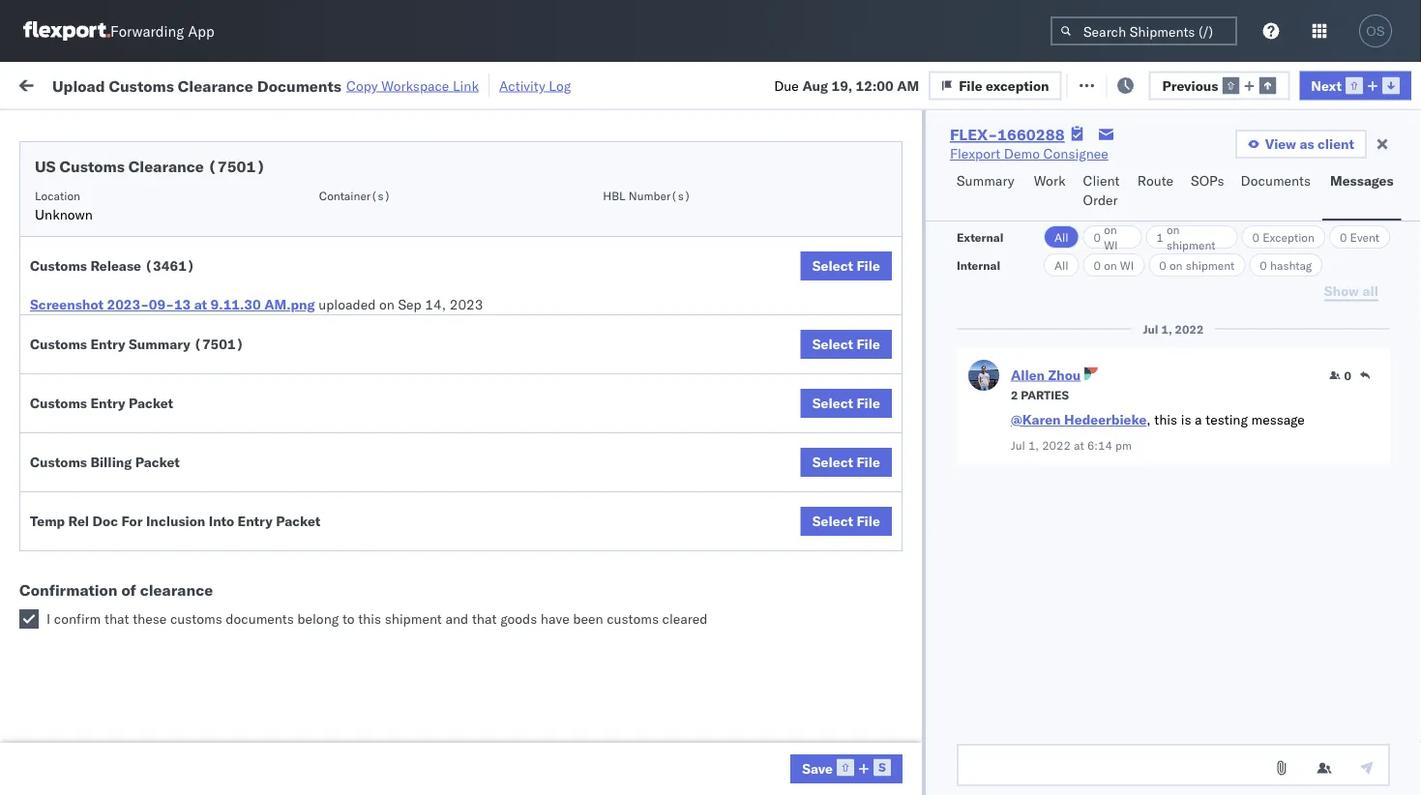 Task type: describe. For each thing, give the bounding box(es) containing it.
select file button for customs billing packet
[[801, 448, 892, 477]]

6:14
[[1087, 438, 1112, 452]]

customs left billing
[[30, 454, 87, 471]]

2 horizontal spatial documents
[[1241, 172, 1311, 189]]

documents for upload customs clearance documents
[[44, 415, 114, 432]]

4 pdt, from the top
[[377, 322, 408, 339]]

action
[[1355, 75, 1397, 92]]

3 1846748 from the top
[[1110, 322, 1168, 339]]

5 hlx from the top
[[1397, 364, 1421, 381]]

clearance for upload customs clearance documents
[[150, 396, 212, 413]]

1 ceau7522281, hlxu6269489, hlx from the top
[[1192, 193, 1421, 210]]

3 ceau7522281, from the top
[[1192, 279, 1291, 296]]

select file button for customs entry packet
[[801, 389, 892, 418]]

0 on wi for 0
[[1094, 258, 1134, 272]]

0 horizontal spatial this
[[358, 610, 381, 627]]

next
[[1311, 77, 1342, 94]]

5 4, from the top
[[440, 364, 452, 381]]

fcl for upload customs clearance documents button at left
[[635, 407, 660, 424]]

message
[[259, 75, 313, 92]]

6 test123456 from the top
[[1318, 407, 1399, 424]]

2 account from the top
[[943, 705, 994, 722]]

los for 4th schedule pickup from los angeles, ca button from the top of the page
[[182, 439, 204, 456]]

@karen hedeerbieke button
[[1011, 411, 1147, 428]]

upload for upload customs clearance documents
[[44, 396, 88, 413]]

confirm pickup from los angeles, ca
[[44, 524, 253, 560]]

6 resize handle column header from the left
[[1004, 150, 1027, 795]]

packet for customs entry packet
[[129, 395, 173, 412]]

hbl
[[603, 188, 626, 203]]

parties
[[1021, 387, 1069, 402]]

lhuu7894563,
[[1192, 449, 1292, 466]]

customs billing packet
[[30, 454, 180, 471]]

upload customs clearance documents button
[[44, 395, 275, 436]]

documents for upload customs clearance documents copy workspace link
[[257, 76, 341, 95]]

a
[[1195, 411, 1202, 428]]

los for 6th schedule pickup from los angeles, ca button
[[182, 737, 204, 754]]

flexport demo consignee link
[[950, 144, 1108, 163]]

my work
[[19, 70, 105, 97]]

1 vertical spatial at
[[194, 296, 207, 313]]

1 hlxu6269489, from the top
[[1295, 193, 1394, 210]]

1846748 for 6th schedule pickup from los angeles, ca button from the bottom of the page
[[1110, 237, 1168, 253]]

select file for customs entry packet
[[812, 395, 880, 412]]

file for customs billing packet
[[856, 454, 880, 471]]

these
[[133, 610, 167, 627]]

23,
[[430, 534, 451, 551]]

1 that from the left
[[104, 610, 129, 627]]

1 1846748 from the top
[[1110, 194, 1168, 211]]

number(s)
[[629, 188, 691, 203]]

confirmation of clearance
[[19, 580, 213, 600]]

4 ceau7522281, from the top
[[1192, 321, 1291, 338]]

3 4, from the top
[[440, 279, 452, 296]]

0 event
[[1340, 230, 1379, 244]]

1 lagerfeld from the top
[[1038, 662, 1095, 679]]

flex id
[[1037, 158, 1073, 173]]

fcl for 6th schedule pickup from los angeles, ca button from the bottom of the page
[[635, 237, 660, 253]]

2 schedule delivery appointment button from the top
[[44, 320, 238, 341]]

3 test123456 from the top
[[1318, 279, 1399, 296]]

schedule pickup from los angeles, ca link for 6th schedule pickup from los angeles, ca button from the bottom of the page
[[44, 225, 275, 264]]

forwarding app link
[[23, 21, 214, 41]]

los for 6th schedule pickup from los angeles, ca button from the bottom of the page
[[182, 226, 204, 243]]

2 that from the left
[[472, 610, 497, 627]]

into
[[209, 513, 234, 530]]

work inside button
[[210, 75, 244, 92]]

customs entry packet
[[30, 395, 173, 412]]

los for 2nd schedule pickup from los angeles, ca button from the bottom
[[182, 609, 204, 626]]

2 test123456 from the top
[[1318, 237, 1399, 253]]

0 inside 0 on wi
[[1094, 230, 1101, 244]]

1 account from the top
[[943, 662, 994, 679]]

testing
[[1206, 411, 1248, 428]]

1 integration from the top
[[844, 662, 910, 679]]

schedule pickup from los angeles, ca link for second schedule pickup from los angeles, ca button
[[44, 267, 275, 306]]

4 4, from the top
[[440, 322, 452, 339]]

view
[[1265, 135, 1296, 152]]

2 integration test account - karl lagerfeld from the top
[[844, 705, 1095, 722]]

previous button
[[1149, 71, 1290, 100]]

schedule pickup from los angeles, ca link for 4th schedule pickup from los angeles, ca button from the top of the page
[[44, 438, 275, 476]]

previous
[[1162, 77, 1218, 94]]

1 schedule from the top
[[44, 193, 102, 210]]

12,
[[435, 620, 456, 637]]

all for external
[[1054, 230, 1068, 244]]

2022 inside @karen hedeerbieke , this is a testing message jul 1, 2022 at 6:14 pm
[[1042, 438, 1071, 452]]

schedule pickup from los angeles, ca for 2nd schedule pickup from los angeles, ca button from the bottom
[[44, 609, 261, 645]]

4 11:59 pm pdt, nov 4, 2022 from the top
[[311, 322, 489, 339]]

work
[[55, 70, 105, 97]]

sops
[[1191, 172, 1224, 189]]

pst, for 23,
[[369, 534, 398, 551]]

1 11:59 from the top
[[311, 194, 349, 211]]

track
[[492, 75, 523, 92]]

demo
[[1004, 145, 1040, 162]]

schedule pickup from los angeles, ca for 4th schedule pickup from los angeles, ca button from the bottom
[[44, 354, 261, 390]]

batch action button
[[1283, 69, 1410, 98]]

client
[[1083, 172, 1120, 189]]

internal
[[957, 258, 1000, 272]]

dec for 23,
[[402, 534, 427, 551]]

confirm pickup from los angeles, ca button
[[44, 523, 275, 563]]

los for 4th schedule pickup from los angeles, ca button from the bottom
[[182, 354, 204, 370]]

mbl/mawb numbe
[[1318, 158, 1421, 173]]

on inside 1 on shipment
[[1167, 222, 1180, 237]]

numbers
[[1192, 166, 1240, 180]]

4 ceau7522281, hlxu6269489, hlx from the top
[[1192, 321, 1421, 338]]

from for 6th schedule pickup from los angeles, ca button schedule pickup from los angeles, ca link
[[150, 737, 179, 754]]

5 resize handle column header from the left
[[811, 150, 834, 795]]

4:00 pm pst, dec 23, 2022
[[311, 534, 488, 551]]

5 test123456 from the top
[[1318, 364, 1399, 381]]

schedule pickup from los angeles, ca link for 6th schedule pickup from los angeles, ca button
[[44, 736, 275, 774]]

pm for 2nd schedule pickup from los angeles, ca button from the bottom
[[353, 620, 374, 637]]

ca for second schedule pickup from los angeles, ca button
[[44, 288, 63, 305]]

snoozed
[[400, 120, 445, 134]]

pm for second schedule pickup from los angeles, ca button
[[353, 279, 374, 296]]

7 resize handle column header from the left
[[1159, 150, 1182, 795]]

abcdefg78456
[[1318, 449, 1421, 466]]

from for the schedule pickup from rotterdam, netherlands link
[[150, 694, 179, 711]]

shipment for 0 on shipment
[[1186, 258, 1235, 272]]

select file button for customs release (3461)
[[801, 252, 892, 281]]

11:59 pm pst, jan 12, 2023
[[311, 620, 493, 637]]

1
[[1156, 230, 1163, 244]]

this inside @karen hedeerbieke , this is a testing message jul 1, 2022 at 6:14 pm
[[1154, 411, 1177, 428]]

select for customs entry packet
[[812, 395, 853, 412]]

external
[[957, 230, 1004, 244]]

jul 1, 2022
[[1143, 322, 1204, 336]]

my
[[19, 70, 50, 97]]

5 ceau7522281, from the top
[[1192, 364, 1291, 381]]

ca for 4th schedule pickup from los angeles, ca button from the bottom
[[44, 373, 63, 390]]

pickup for 6th schedule pickup from los angeles, ca button from the bottom of the page
[[105, 226, 147, 243]]

1 schedule pickup from los angeles, ca button from the top
[[44, 225, 275, 266]]

os button
[[1353, 9, 1398, 53]]

us
[[35, 157, 56, 176]]

view as client
[[1265, 135, 1354, 152]]

pickup for 4th schedule pickup from los angeles, ca button from the top of the page
[[105, 439, 147, 456]]

select for customs entry summary (7501)
[[812, 336, 853, 353]]

summary inside button
[[957, 172, 1014, 189]]

3 schedule from the top
[[44, 268, 102, 285]]

2 ceau7522281, from the top
[[1192, 236, 1291, 253]]

Search Shipments (/) text field
[[1051, 16, 1237, 45]]

2 4, from the top
[[440, 237, 452, 253]]

1 on shipment
[[1156, 222, 1216, 252]]

5 schedule pickup from los angeles, ca button from the top
[[44, 608, 275, 649]]

schedule pickup from los angeles, ca for 4th schedule pickup from los angeles, ca button from the top of the page
[[44, 439, 261, 475]]

hedeerbieke
[[1064, 411, 1147, 428]]

container numbers button
[[1182, 146, 1288, 181]]

nov right uploaded
[[411, 279, 436, 296]]

11:59 pm pst, dec 13, 2022
[[311, 492, 497, 509]]

4 test123456 from the top
[[1318, 322, 1399, 339]]

delivery inside confirm delivery link
[[97, 576, 147, 593]]

9 resize handle column header from the left
[[1386, 150, 1409, 795]]

1 fcl from the top
[[635, 194, 660, 211]]

schedule delivery appointment for the schedule delivery appointment link related to 2nd schedule delivery appointment "button" from the bottom of the page
[[44, 321, 238, 338]]

2 customs from the left
[[607, 610, 659, 627]]

3 schedule delivery appointment button from the top
[[44, 490, 238, 511]]

2 karl from the top
[[1009, 705, 1034, 722]]

pm for upload customs clearance documents button at left
[[353, 407, 374, 424]]

ocean fcl for upload customs clearance documents button at left
[[592, 407, 660, 424]]

1 vertical spatial 2023
[[459, 620, 493, 637]]

0 on shipment
[[1159, 258, 1235, 272]]

from for schedule pickup from los angeles, ca link related to 4th schedule pickup from los angeles, ca button from the bottom
[[150, 354, 179, 370]]

1 ocean fcl from the top
[[592, 194, 660, 211]]

4 hlxu6269489, from the top
[[1295, 321, 1394, 338]]

pickup for schedule pickup from rotterdam, netherlands button on the left of page
[[105, 694, 147, 711]]

11:59 for 6th schedule pickup from los angeles, ca button from the bottom of the page
[[311, 237, 349, 253]]

bookings test consignee
[[844, 620, 998, 637]]

1 karl from the top
[[1009, 662, 1034, 679]]

goods
[[500, 610, 537, 627]]

flex id button
[[1027, 154, 1163, 173]]

confirm delivery button
[[44, 575, 147, 596]]

schedule pickup from rotterdam, netherlands button
[[44, 693, 275, 734]]

6 ceau7522281, from the top
[[1192, 406, 1291, 423]]

2 lagerfeld from the top
[[1038, 705, 1095, 722]]

fcl for 2nd schedule pickup from los angeles, ca button from the bottom
[[635, 620, 660, 637]]

dec for 13,
[[410, 492, 435, 509]]

1 pdt, from the top
[[377, 194, 408, 211]]

by:
[[70, 118, 89, 135]]

ca for 4th schedule pickup from los angeles, ca button from the top of the page
[[44, 458, 63, 475]]

select file button for temp rel doc for inclusion into entry packet
[[801, 507, 892, 536]]

us customs clearance (7501)
[[35, 157, 265, 176]]

,
[[1147, 411, 1151, 428]]

pst, for 8,
[[377, 407, 407, 424]]

activity
[[499, 77, 545, 94]]

screenshot
[[30, 296, 104, 313]]

next button
[[1299, 71, 1411, 100]]

5 schedule from the top
[[44, 354, 102, 370]]

ceau7522281, hlxu6269489, hlx for upload customs clearance documents button at left
[[1192, 406, 1421, 423]]

2 schedule from the top
[[44, 226, 102, 243]]

confirm delivery
[[44, 576, 147, 593]]

vandelay
[[844, 747, 899, 764]]

all button for internal
[[1044, 253, 1079, 277]]

1 horizontal spatial jul
[[1143, 322, 1158, 336]]

documents button
[[1233, 163, 1322, 221]]

cleared
[[662, 610, 708, 627]]

4 resize handle column header from the left
[[685, 150, 708, 795]]

flex-1660288 link
[[950, 125, 1065, 144]]

work button
[[1026, 163, 1075, 221]]

client order
[[1083, 172, 1120, 208]]

(7501) for us customs clearance (7501)
[[208, 157, 265, 176]]

pst, for 13,
[[377, 492, 407, 509]]

workitem button
[[12, 154, 281, 173]]

2 schedule pickup from los angeles, ca button from the top
[[44, 267, 275, 308]]

aug
[[802, 77, 828, 94]]

messages
[[1330, 172, 1394, 189]]

1 integration test account - karl lagerfeld from the top
[[844, 662, 1095, 679]]

appointment for 2nd schedule delivery appointment "button" from the bottom of the page
[[158, 321, 238, 338]]

1 horizontal spatial at
[[384, 75, 396, 92]]

file for temp rel doc for inclusion into entry packet
[[856, 513, 880, 530]]

6 schedule from the top
[[44, 439, 102, 456]]

bookings
[[844, 620, 900, 637]]

2 integration from the top
[[844, 705, 910, 722]]

2 hlx from the top
[[1397, 236, 1421, 253]]

import work
[[163, 75, 244, 92]]

759
[[355, 75, 380, 92]]

8 resize handle column header from the left
[[1285, 150, 1308, 795]]

location unknown
[[35, 188, 93, 223]]

due aug 19, 12:00 am
[[774, 77, 919, 94]]

2 vertical spatial packet
[[276, 513, 320, 530]]

11:59 for second schedule pickup from los angeles, ca button
[[311, 279, 349, 296]]

shipment for 1 on shipment
[[1167, 237, 1216, 252]]

pst, for 12,
[[377, 620, 407, 637]]

1889466
[[1110, 449, 1168, 466]]

@karen hedeerbieke , this is a testing message jul 1, 2022 at 6:14 pm
[[1011, 411, 1305, 452]]

(7501) for customs entry summary (7501)
[[194, 336, 244, 353]]

6 hlx from the top
[[1397, 406, 1421, 423]]

ocean fcl for confirm pickup from los angeles, ca button
[[592, 534, 660, 551]]

west
[[903, 747, 934, 764]]

flex-1846748 for 6th schedule pickup from los angeles, ca button from the bottom of the page's schedule pickup from los angeles, ca link
[[1068, 237, 1168, 253]]

hlxu6269489, for upload customs clearance documents button at left
[[1295, 406, 1394, 423]]

pm for 4th schedule pickup from los angeles, ca button from the bottom
[[353, 364, 374, 381]]



Task type: locate. For each thing, give the bounding box(es) containing it.
5 ca from the top
[[44, 543, 63, 560]]

jul down @karen
[[1011, 438, 1025, 452]]

0 vertical spatial all
[[1054, 230, 1068, 244]]

0 vertical spatial confirm
[[44, 524, 94, 541]]

schedule up the screenshot
[[44, 268, 102, 285]]

messages button
[[1322, 163, 1401, 221]]

0 vertical spatial dec
[[410, 492, 435, 509]]

integration up 'vandelay'
[[844, 705, 910, 722]]

2023 right "14,"
[[450, 296, 483, 313]]

resize handle column header
[[277, 150, 300, 795], [491, 150, 515, 795], [559, 150, 582, 795], [685, 150, 708, 795], [811, 150, 834, 795], [1004, 150, 1027, 795], [1159, 150, 1182, 795], [1285, 150, 1308, 795], [1386, 150, 1409, 795]]

1 schedule delivery appointment button from the top
[[44, 192, 238, 213]]

wi left 0 on shipment
[[1120, 258, 1134, 272]]

0 inside button
[[1344, 368, 1351, 383]]

1 vertical spatial wi
[[1120, 258, 1134, 272]]

jan
[[410, 620, 432, 637]]

belong
[[297, 610, 339, 627]]

0 vertical spatial consignee
[[1043, 145, 1108, 162]]

pm
[[353, 194, 374, 211], [353, 237, 374, 253], [353, 279, 374, 296], [353, 322, 374, 339], [353, 364, 374, 381], [353, 407, 374, 424], [353, 492, 374, 509], [344, 534, 365, 551], [353, 620, 374, 637]]

consignee right bookings
[[933, 620, 998, 637]]

0 horizontal spatial at
[[194, 296, 207, 313]]

7 ca from the top
[[44, 756, 63, 773]]

6 ocean fcl from the top
[[592, 534, 660, 551]]

pst, up 4:00 pm pst, dec 23, 2022
[[377, 492, 407, 509]]

schedule pickup from los angeles, ca for 6th schedule pickup from los angeles, ca button from the bottom of the page
[[44, 226, 261, 262]]

1 horizontal spatial customs
[[607, 610, 659, 627]]

3 schedule pickup from los angeles, ca button from the top
[[44, 353, 275, 393]]

pickup down the upload customs clearance documents
[[105, 439, 147, 456]]

unknown
[[35, 206, 93, 223]]

am.png
[[264, 296, 315, 313]]

at left risk
[[384, 75, 396, 92]]

0 button
[[1329, 368, 1351, 383]]

shipment down 1 on shipment
[[1186, 258, 1235, 272]]

schedule down workitem on the left top of page
[[44, 193, 102, 210]]

integration test account - karl lagerfeld up west
[[844, 705, 1095, 722]]

entry up customs billing packet
[[90, 395, 125, 412]]

this right ,
[[1154, 411, 1177, 428]]

confirm delivery link
[[44, 575, 147, 594]]

hlxu6269489, down messages
[[1295, 193, 1394, 210]]

1846748 down 0 on shipment
[[1110, 322, 1168, 339]]

los down 13
[[182, 354, 204, 370]]

1 schedule pickup from los angeles, ca link from the top
[[44, 225, 275, 264]]

2 vertical spatial schedule delivery appointment
[[44, 491, 238, 508]]

1 appointment from the top
[[158, 193, 238, 210]]

3 11:59 from the top
[[311, 279, 349, 296]]

documents
[[257, 76, 341, 95], [1241, 172, 1311, 189], [44, 415, 114, 432]]

ca up temp
[[44, 458, 63, 475]]

2 fcl from the top
[[635, 237, 660, 253]]

1 vertical spatial schedule delivery appointment button
[[44, 320, 238, 341]]

1 horizontal spatial that
[[472, 610, 497, 627]]

select file button
[[801, 252, 892, 281], [801, 330, 892, 359], [801, 389, 892, 418], [801, 448, 892, 477], [801, 507, 892, 536]]

hlxu6269489, for second schedule pickup from los angeles, ca button
[[1295, 279, 1394, 296]]

lhuu7894563, uetu5238478
[[1192, 449, 1389, 466]]

1 select from the top
[[812, 257, 853, 274]]

1 hlx from the top
[[1397, 193, 1421, 210]]

nov up 11:00 pm pst, nov 8, 2022
[[411, 364, 436, 381]]

0 horizontal spatial jul
[[1011, 438, 1025, 452]]

0 vertical spatial this
[[1154, 411, 1177, 428]]

0 vertical spatial packet
[[129, 395, 173, 412]]

schedule up rel on the left bottom of page
[[44, 491, 102, 508]]

work inside button
[[1034, 172, 1066, 189]]

ceau7522281, hlxu6269489, hlx up lhuu7894563, uetu5238478
[[1192, 406, 1421, 423]]

upload
[[52, 76, 105, 95], [44, 396, 88, 413]]

schedule delivery appointment link for 2nd schedule delivery appointment "button" from the bottom of the page
[[44, 320, 238, 339]]

0 vertical spatial appointment
[[158, 193, 238, 210]]

1 0 on wi from the top
[[1094, 222, 1118, 252]]

0 on wi for 1
[[1094, 222, 1118, 252]]

confirm for confirm pickup from los angeles, ca
[[44, 524, 94, 541]]

fcl for 4th schedule pickup from los angeles, ca button from the bottom
[[635, 364, 660, 381]]

nov
[[411, 194, 436, 211], [411, 237, 436, 253], [411, 279, 436, 296], [411, 322, 436, 339], [411, 364, 436, 381], [410, 407, 435, 424]]

summary down flexport
[[957, 172, 1014, 189]]

0 vertical spatial at
[[384, 75, 396, 92]]

schedule delivery appointment link down the us customs clearance (7501)
[[44, 192, 238, 211]]

ceau7522281, hlxu6269489, hlx up exception
[[1192, 193, 1421, 210]]

los up 13
[[182, 268, 204, 285]]

1 vertical spatial schedule delivery appointment
[[44, 321, 238, 338]]

schedule delivery appointment link for 1st schedule delivery appointment "button" from the bottom
[[44, 490, 238, 509]]

confirm
[[44, 524, 94, 541], [44, 576, 94, 593]]

flex-1846748 down client
[[1068, 194, 1168, 211]]

app
[[188, 22, 214, 40]]

pickup for 2nd schedule pickup from los angeles, ca button from the bottom
[[105, 609, 147, 626]]

1846748 down route
[[1110, 194, 1168, 211]]

ca inside confirm pickup from los angeles, ca
[[44, 543, 63, 560]]

customs up customs billing packet
[[30, 395, 87, 412]]

integration down bookings
[[844, 662, 910, 679]]

billing
[[90, 454, 132, 471]]

pickup for 6th schedule pickup from los angeles, ca button
[[105, 737, 147, 754]]

1 11:59 pm pdt, nov 4, 2022 from the top
[[311, 194, 489, 211]]

clearance
[[140, 580, 213, 600]]

2 pdt, from the top
[[377, 237, 408, 253]]

entry for packet
[[90, 395, 125, 412]]

1 confirm from the top
[[44, 524, 94, 541]]

schedule pickup from los angeles, ca link for 2nd schedule pickup from los angeles, ca button from the bottom
[[44, 608, 275, 647]]

file exception down search shipments (/) text box
[[1091, 75, 1182, 92]]

file for customs entry summary (7501)
[[856, 336, 880, 353]]

1 vertical spatial all button
[[1044, 253, 1079, 277]]

1 select file from the top
[[812, 257, 880, 274]]

zhou
[[1048, 366, 1081, 383]]

1 horizontal spatial summary
[[957, 172, 1014, 189]]

11:59 pm pdt, nov 4, 2022 for 4th schedule pickup from los angeles, ca button from the bottom
[[311, 364, 489, 381]]

0
[[1094, 230, 1101, 244], [1252, 230, 1259, 244], [1340, 230, 1347, 244], [1094, 258, 1101, 272], [1159, 258, 1166, 272], [1260, 258, 1267, 272], [1344, 368, 1351, 383]]

ca for 2nd schedule pickup from los angeles, ca button from the bottom
[[44, 628, 63, 645]]

0 horizontal spatial that
[[104, 610, 129, 627]]

1 horizontal spatial exception
[[1118, 75, 1182, 92]]

1 ceau7522281, from the top
[[1192, 193, 1291, 210]]

11:00
[[311, 407, 349, 424]]

6 11:59 from the top
[[311, 492, 349, 509]]

test123456 up the 'abcdefg78456'
[[1318, 364, 1399, 381]]

documents down customs entry packet
[[44, 415, 114, 432]]

6 schedule pickup from los angeles, ca button from the top
[[44, 736, 275, 776]]

nov down "14,"
[[411, 322, 436, 339]]

Search Work text field
[[771, 69, 982, 98]]

select file for customs entry summary (7501)
[[812, 336, 880, 353]]

1 vertical spatial packet
[[135, 454, 180, 471]]

select file for temp rel doc for inclusion into entry packet
[[812, 513, 880, 530]]

1 vertical spatial 1,
[[1028, 438, 1039, 452]]

0 horizontal spatial wi
[[1104, 237, 1118, 252]]

ca up customs entry packet
[[44, 373, 63, 390]]

clearance down 'customs entry summary (7501)'
[[150, 396, 212, 413]]

ocean fcl for 2nd schedule pickup from los angeles, ca button from the bottom
[[592, 620, 660, 637]]

4 schedule pickup from los angeles, ca button from the top
[[44, 438, 275, 478]]

4, down "14,"
[[440, 322, 452, 339]]

3 11:59 pm pdt, nov 4, 2022 from the top
[[311, 279, 489, 296]]

ca for 6th schedule pickup from los angeles, ca button from the bottom of the page
[[44, 245, 63, 262]]

0 horizontal spatial consignee
[[933, 620, 998, 637]]

1 vertical spatial documents
[[1241, 172, 1311, 189]]

flex-1662119
[[1068, 747, 1168, 764]]

1 vertical spatial jul
[[1011, 438, 1025, 452]]

2 schedule pickup from los angeles, ca from the top
[[44, 268, 261, 305]]

1 vertical spatial (7501)
[[194, 336, 244, 353]]

route
[[1137, 172, 1173, 189]]

2 appointment from the top
[[158, 321, 238, 338]]

pdt, up sep
[[377, 237, 408, 253]]

location
[[35, 188, 80, 203]]

1 horizontal spatial consignee
[[1043, 145, 1108, 162]]

nov up "14,"
[[411, 237, 436, 253]]

0 vertical spatial shipment
[[1167, 237, 1216, 252]]

2 select file button from the top
[[801, 330, 892, 359]]

0 vertical spatial jul
[[1143, 322, 1158, 336]]

1 vertical spatial shipment
[[1186, 258, 1235, 272]]

customs up the screenshot
[[30, 257, 87, 274]]

1 flex-1846748 from the top
[[1068, 194, 1168, 211]]

1 customs from the left
[[170, 610, 222, 627]]

pickup for second schedule pickup from los angeles, ca button
[[105, 268, 147, 285]]

pickup right rel on the left bottom of page
[[97, 524, 139, 541]]

11:59
[[311, 194, 349, 211], [311, 237, 349, 253], [311, 279, 349, 296], [311, 322, 349, 339], [311, 364, 349, 381], [311, 492, 349, 509], [311, 620, 349, 637]]

2 vertical spatial schedule delivery appointment button
[[44, 490, 238, 511]]

at inside @karen hedeerbieke , this is a testing message jul 1, 2022 at 6:14 pm
[[1074, 438, 1084, 452]]

entry for summary
[[90, 336, 125, 353]]

0 vertical spatial upload
[[52, 76, 105, 95]]

integration test account - karl lagerfeld
[[844, 662, 1095, 679], [844, 705, 1095, 722]]

0 vertical spatial (7501)
[[208, 157, 265, 176]]

0 horizontal spatial file exception
[[959, 77, 1049, 94]]

3 resize handle column header from the left
[[559, 150, 582, 795]]

schedule delivery appointment button down the us customs clearance (7501)
[[44, 192, 238, 213]]

0 hashtag
[[1260, 258, 1312, 272]]

that right and at bottom left
[[472, 610, 497, 627]]

customs
[[170, 610, 222, 627], [607, 610, 659, 627]]

hlxu6269489, up 0 button
[[1295, 321, 1394, 338]]

ca for 6th schedule pickup from los angeles, ca button
[[44, 756, 63, 773]]

schedule delivery appointment button down 2023- on the left of page
[[44, 320, 238, 341]]

ca
[[44, 245, 63, 262], [44, 288, 63, 305], [44, 373, 63, 390], [44, 458, 63, 475], [44, 543, 63, 560], [44, 628, 63, 645], [44, 756, 63, 773]]

4 select file from the top
[[812, 454, 880, 471]]

2 schedule delivery appointment link from the top
[[44, 320, 238, 339]]

customs inside the upload customs clearance documents
[[92, 396, 146, 413]]

customs down by:
[[59, 157, 125, 176]]

4 fcl from the top
[[635, 407, 660, 424]]

0 vertical spatial all button
[[1044, 225, 1079, 249]]

None text field
[[957, 744, 1390, 786]]

1 vertical spatial integration
[[844, 705, 910, 722]]

pm
[[1115, 438, 1132, 452]]

from for confirm pickup from los angeles, ca 'link' at the bottom left of page
[[143, 524, 171, 541]]

1 horizontal spatial 1,
[[1161, 322, 1172, 336]]

0 vertical spatial integration
[[844, 662, 910, 679]]

dec
[[410, 492, 435, 509], [402, 534, 427, 551]]

pickup inside schedule pickup from rotterdam, netherlands
[[105, 694, 147, 711]]

appointment down the us customs clearance (7501)
[[158, 193, 238, 210]]

11:59 for 4th schedule pickup from los angeles, ca button from the bottom
[[311, 364, 349, 381]]

10 schedule from the top
[[44, 737, 102, 754]]

from for schedule pickup from los angeles, ca link corresponding to 2nd schedule pickup from los angeles, ca button from the bottom
[[150, 609, 179, 626]]

schedule pickup from los angeles, ca button
[[44, 225, 275, 266], [44, 267, 275, 308], [44, 353, 275, 393], [44, 438, 275, 478], [44, 608, 275, 649], [44, 736, 275, 776]]

at right 13
[[194, 296, 207, 313]]

1846748 for 4th schedule pickup from los angeles, ca button from the bottom
[[1110, 364, 1168, 381]]

activity log
[[499, 77, 571, 94]]

flexport demo consignee
[[950, 145, 1108, 162]]

i
[[46, 610, 50, 627]]

import work button
[[155, 62, 252, 105]]

0 vertical spatial work
[[210, 75, 244, 92]]

1 horizontal spatial work
[[1034, 172, 1066, 189]]

ceau7522281, hlxu6269489, hlx up 0 button
[[1192, 321, 1421, 338]]

1 vertical spatial this
[[358, 610, 381, 627]]

select for customs billing packet
[[812, 454, 853, 471]]

los down upload customs clearance documents button at left
[[182, 439, 204, 456]]

flex-1846748 for schedule pickup from los angeles, ca link related to 4th schedule pickup from los angeles, ca button from the bottom
[[1068, 364, 1168, 381]]

205 on track
[[444, 75, 523, 92]]

2 horizontal spatial at
[[1074, 438, 1084, 452]]

confirm inside confirm pickup from los angeles, ca
[[44, 524, 94, 541]]

3 select file from the top
[[812, 395, 880, 412]]

ceau7522281, hlxu6269489, hlx for second schedule pickup from los angeles, ca button
[[1192, 279, 1421, 296]]

customs down clearance
[[170, 610, 222, 627]]

1 vertical spatial upload
[[44, 396, 88, 413]]

1662119
[[1110, 747, 1168, 764]]

all for internal
[[1054, 258, 1068, 272]]

4, up 8, on the left of the page
[[440, 364, 452, 381]]

0 on wi
[[1094, 222, 1118, 252], [1094, 258, 1134, 272]]

pickup inside confirm pickup from los angeles, ca
[[97, 524, 139, 541]]

1 vertical spatial confirm
[[44, 576, 94, 593]]

3 hlxu6269489, from the top
[[1295, 279, 1394, 296]]

schedule pickup from rotterdam, netherlands
[[44, 694, 251, 730]]

2 vertical spatial entry
[[238, 513, 273, 530]]

0 vertical spatial integration test account - karl lagerfeld
[[844, 662, 1095, 679]]

release
[[90, 257, 141, 274]]

0 horizontal spatial 1,
[[1028, 438, 1039, 452]]

customs release (3461)
[[30, 257, 195, 274]]

1 vertical spatial 0 on wi
[[1094, 258, 1134, 272]]

pst, left 8, on the left of the page
[[377, 407, 407, 424]]

4 11:59 from the top
[[311, 322, 349, 339]]

4 ocean fcl from the top
[[592, 407, 660, 424]]

pst, left jan
[[377, 620, 407, 637]]

all
[[1054, 230, 1068, 244], [1054, 258, 1068, 272]]

2 vertical spatial shipment
[[385, 610, 442, 627]]

confirm inside button
[[44, 576, 94, 593]]

client order button
[[1075, 163, 1130, 221]]

shipment up 0 on shipment
[[1167, 237, 1216, 252]]

schedule delivery appointment link for 1st schedule delivery appointment "button"
[[44, 192, 238, 211]]

2 vertical spatial schedule delivery appointment link
[[44, 490, 238, 509]]

5 pdt, from the top
[[377, 364, 408, 381]]

los down schedule pickup from rotterdam, netherlands button on the left of page
[[182, 737, 204, 754]]

0 vertical spatial schedule delivery appointment
[[44, 193, 238, 210]]

3 schedule delivery appointment link from the top
[[44, 490, 238, 509]]

clearance down import
[[129, 157, 204, 176]]

4, down 'snoozed'
[[440, 194, 452, 211]]

angeles, inside confirm pickup from los angeles, ca
[[200, 524, 253, 541]]

1 4, from the top
[[440, 194, 452, 211]]

schedule delivery appointment for the schedule delivery appointment link associated with 1st schedule delivery appointment "button" from the bottom
[[44, 491, 238, 508]]

upload up by:
[[52, 76, 105, 95]]

1846748 for upload customs clearance documents button at left
[[1110, 407, 1168, 424]]

-
[[997, 662, 1006, 679], [997, 705, 1006, 722], [1318, 747, 1326, 764], [1326, 747, 1334, 764]]

6 hlxu6269489, from the top
[[1295, 406, 1394, 423]]

rel
[[68, 513, 89, 530]]

11:59 for 2nd schedule pickup from los angeles, ca button from the bottom
[[311, 620, 349, 637]]

4,
[[440, 194, 452, 211], [440, 237, 452, 253], [440, 279, 452, 296], [440, 322, 452, 339], [440, 364, 452, 381]]

pickup down 'customs entry summary (7501)'
[[105, 354, 147, 370]]

from for schedule pickup from los angeles, ca link corresponding to second schedule pickup from los angeles, ca button
[[150, 268, 179, 285]]

schedule pickup from los angeles, ca link for 4th schedule pickup from los angeles, ca button from the bottom
[[44, 353, 275, 391]]

2 all from the top
[[1054, 258, 1068, 272]]

los inside confirm pickup from los angeles, ca
[[175, 524, 196, 541]]

1 vertical spatial clearance
[[129, 157, 204, 176]]

from for 6th schedule pickup from los angeles, ca button from the bottom of the page's schedule pickup from los angeles, ca link
[[150, 226, 179, 243]]

nov right 'container(s)' at the left top of page
[[411, 194, 436, 211]]

3 pdt, from the top
[[377, 279, 408, 296]]

and
[[445, 610, 468, 627]]

1 all button from the top
[[1044, 225, 1079, 249]]

3 fcl from the top
[[635, 364, 660, 381]]

7 schedule from the top
[[44, 491, 102, 508]]

workspace
[[381, 77, 449, 94]]

wi for 0
[[1120, 258, 1134, 272]]

wi inside 0 on wi
[[1104, 237, 1118, 252]]

client
[[1318, 135, 1354, 152]]

wi
[[1104, 237, 1118, 252], [1120, 258, 1134, 272]]

1 vertical spatial work
[[1034, 172, 1066, 189]]

packet down 'customs entry summary (7501)'
[[129, 395, 173, 412]]

1 vertical spatial account
[[943, 705, 994, 722]]

1 horizontal spatial file exception
[[1091, 75, 1182, 92]]

from
[[150, 226, 179, 243], [150, 268, 179, 285], [150, 354, 179, 370], [150, 439, 179, 456], [143, 524, 171, 541], [150, 609, 179, 626], [150, 694, 179, 711], [150, 737, 179, 754]]

flexport. image
[[23, 21, 110, 41]]

ocean fcl for 1st schedule delivery appointment "button" from the bottom
[[592, 492, 660, 509]]

2 schedule pickup from los angeles, ca link from the top
[[44, 267, 275, 306]]

ceau7522281, hlxu6269489, hlx up message
[[1192, 364, 1421, 381]]

pm for 1st schedule delivery appointment "button" from the bottom
[[353, 492, 374, 509]]

1 horizontal spatial documents
[[257, 76, 341, 95]]

schedule delivery appointment link
[[44, 192, 238, 211], [44, 320, 238, 339], [44, 490, 238, 509]]

documents left copy
[[257, 76, 341, 95]]

5 11:59 from the top
[[311, 364, 349, 381]]

2 confirm from the top
[[44, 576, 94, 593]]

8 schedule from the top
[[44, 609, 102, 626]]

wi for 1
[[1104, 237, 1118, 252]]

los down clearance
[[182, 609, 204, 626]]

0 horizontal spatial work
[[210, 75, 244, 92]]

exception up flex-1660288 link
[[986, 77, 1049, 94]]

1 resize handle column header from the left
[[277, 150, 300, 795]]

documents down view
[[1241, 172, 1311, 189]]

flex-1846748 down order
[[1068, 237, 1168, 253]]

flex-1846748 up zhou
[[1068, 322, 1168, 339]]

7 fcl from the top
[[635, 620, 660, 637]]

schedule pickup from los angeles, ca for 6th schedule pickup from los angeles, ca button
[[44, 737, 261, 773]]

1 horizontal spatial wi
[[1120, 258, 1134, 272]]

11:59 for 1st schedule delivery appointment "button" from the bottom
[[311, 492, 349, 509]]

ca down temp
[[44, 543, 63, 560]]

is
[[1181, 411, 1191, 428]]

shipment inside 1 on shipment
[[1167, 237, 1216, 252]]

entry right into
[[238, 513, 273, 530]]

0 horizontal spatial customs
[[170, 610, 222, 627]]

2023
[[450, 296, 483, 313], [459, 620, 493, 637]]

7 ocean fcl from the top
[[592, 620, 660, 637]]

upload for upload customs clearance documents copy workspace link
[[52, 76, 105, 95]]

1 vertical spatial entry
[[90, 395, 125, 412]]

(7501) down 9.11.30
[[194, 336, 244, 353]]

0 vertical spatial wi
[[1104, 237, 1118, 252]]

appointment down 13
[[158, 321, 238, 338]]

0 horizontal spatial documents
[[44, 415, 114, 432]]

confirm
[[54, 610, 101, 627]]

from inside confirm pickup from los angeles, ca
[[143, 524, 171, 541]]

schedule delivery appointment for the schedule delivery appointment link associated with 1st schedule delivery appointment "button"
[[44, 193, 238, 210]]

3 select file button from the top
[[801, 389, 892, 418]]

ceau7522281, hlxu6269489, hlx up hashtag
[[1192, 236, 1421, 253]]

summary down 09-
[[129, 336, 190, 353]]

doc
[[92, 513, 118, 530]]

batch
[[1313, 75, 1351, 92]]

screenshot 2023-09-13 at 9.11.30 am.png uploaded on sep 14, 2023
[[30, 296, 483, 313]]

0 vertical spatial 2023
[[450, 296, 483, 313]]

4 select file button from the top
[[801, 448, 892, 477]]

pm for confirm pickup from los angeles, ca button
[[344, 534, 365, 551]]

1 vertical spatial summary
[[129, 336, 190, 353]]

forwarding app
[[110, 22, 214, 40]]

select for temp rel doc for inclusion into entry packet
[[812, 513, 853, 530]]

1, inside @karen hedeerbieke , this is a testing message jul 1, 2022 at 6:14 pm
[[1028, 438, 1039, 452]]

confirm for confirm delivery
[[44, 576, 94, 593]]

all button for external
[[1044, 225, 1079, 249]]

4 schedule from the top
[[44, 321, 102, 338]]

documents inside the upload customs clearance documents
[[44, 415, 114, 432]]

1 vertical spatial consignee
[[933, 620, 998, 637]]

exception down search shipments (/) text box
[[1118, 75, 1182, 92]]

5 ceau7522281, hlxu6269489, hlx from the top
[[1192, 364, 1421, 381]]

2 resize handle column header from the left
[[491, 150, 515, 795]]

4 select from the top
[[812, 454, 853, 471]]

ca down netherlands
[[44, 756, 63, 773]]

work down the flexport demo consignee link
[[1034, 172, 1066, 189]]

hlxu6269489, for 6th schedule pickup from los angeles, ca button from the bottom of the page
[[1295, 236, 1394, 253]]

0 vertical spatial 1,
[[1161, 322, 1172, 336]]

schedule pickup from los angeles, ca for second schedule pickup from los angeles, ca button
[[44, 268, 261, 305]]

appointment for 1st schedule delivery appointment "button"
[[158, 193, 238, 210]]

0 horizontal spatial exception
[[986, 77, 1049, 94]]

appointment for 1st schedule delivery appointment "button" from the bottom
[[158, 491, 238, 508]]

i confirm that these customs documents belong to this shipment and that goods have been customs cleared
[[46, 610, 708, 627]]

packet for customs billing packet
[[135, 454, 180, 471]]

0 horizontal spatial summary
[[129, 336, 190, 353]]

3 select from the top
[[812, 395, 853, 412]]

ca for confirm pickup from los angeles, ca button
[[44, 543, 63, 560]]

flex-
[[950, 125, 997, 144], [1068, 194, 1110, 211], [1068, 237, 1110, 253], [1068, 322, 1110, 339], [1068, 364, 1110, 381], [1068, 407, 1110, 424], [1068, 449, 1110, 466], [1068, 747, 1110, 764]]

2 vertical spatial appointment
[[158, 491, 238, 508]]

clearance inside the upload customs clearance documents
[[150, 396, 212, 413]]

mbl/mawb
[[1318, 158, 1385, 173]]

0 vertical spatial 0 on wi
[[1094, 222, 1118, 252]]

test123456
[[1318, 194, 1399, 211], [1318, 237, 1399, 253], [1318, 279, 1399, 296], [1318, 322, 1399, 339], [1318, 364, 1399, 381], [1318, 407, 1399, 424]]

nov left 8, on the left of the page
[[410, 407, 435, 424]]

schedule delivery appointment down the us customs clearance (7501)
[[44, 193, 238, 210]]

0 vertical spatial clearance
[[178, 76, 253, 95]]

3 schedule pickup from los angeles, ca link from the top
[[44, 353, 275, 391]]

1 test123456 from the top
[[1318, 194, 1399, 211]]

file for customs entry packet
[[856, 395, 880, 412]]

pickup for confirm pickup from los angeles, ca button
[[97, 524, 139, 541]]

19,
[[831, 77, 852, 94]]

customs down forwarding
[[109, 76, 174, 95]]

2 vertical spatial documents
[[44, 415, 114, 432]]

batch action
[[1313, 75, 1397, 92]]

id
[[1062, 158, 1073, 173]]

risk
[[399, 75, 422, 92]]

1 vertical spatial all
[[1054, 258, 1068, 272]]

2 11:59 pm pdt, nov 4, 2022 from the top
[[311, 237, 489, 253]]

consignee for bookings test consignee
[[933, 620, 998, 637]]

flex-1660288
[[950, 125, 1065, 144]]

flex-1846748 for 'upload customs clearance documents' link
[[1068, 407, 1168, 424]]

integration test account - karl lagerfeld down bookings test consignee
[[844, 662, 1095, 679]]

schedule inside schedule pickup from rotterdam, netherlands
[[44, 694, 102, 711]]

from inside schedule pickup from rotterdam, netherlands
[[150, 694, 179, 711]]

1 vertical spatial integration test account - karl lagerfeld
[[844, 705, 1095, 722]]

jul
[[1143, 322, 1158, 336], [1011, 438, 1025, 452]]

clearance for upload customs clearance documents copy workspace link
[[178, 76, 253, 95]]

1 vertical spatial schedule delivery appointment link
[[44, 320, 238, 339]]

jul inside @karen hedeerbieke , this is a testing message jul 1, 2022 at 6:14 pm
[[1011, 438, 1025, 452]]

0 vertical spatial account
[[943, 662, 994, 679]]

1 vertical spatial karl
[[1009, 705, 1034, 722]]

2 all button from the top
[[1044, 253, 1079, 277]]

0 vertical spatial karl
[[1009, 662, 1034, 679]]

1 vertical spatial appointment
[[158, 321, 238, 338]]

upload inside the upload customs clearance documents
[[44, 396, 88, 413]]

(3461)
[[145, 257, 195, 274]]

test123456 down the 0 event on the top right
[[1318, 279, 1399, 296]]

None checkbox
[[19, 609, 39, 629]]

message
[[1251, 411, 1305, 428]]

flex-1846748 up pm
[[1068, 407, 1168, 424]]

1 vertical spatial lagerfeld
[[1038, 705, 1095, 722]]

file exception up flex-1660288 link
[[959, 77, 1049, 94]]

2 ca from the top
[[44, 288, 63, 305]]

3 schedule delivery appointment from the top
[[44, 491, 238, 508]]

0 vertical spatial schedule delivery appointment link
[[44, 192, 238, 211]]

this right to at the left of the page
[[358, 610, 381, 627]]

appointment up the inclusion
[[158, 491, 238, 508]]

2 select from the top
[[812, 336, 853, 353]]

5 ocean fcl from the top
[[592, 492, 660, 509]]

schedule down customs entry packet
[[44, 439, 102, 456]]

angeles,
[[208, 226, 261, 243], [208, 268, 261, 285], [208, 354, 261, 370], [208, 439, 261, 456], [200, 524, 253, 541], [208, 609, 261, 626], [208, 737, 261, 754]]

pst, down 11:59 pm pst, dec 13, 2022 on the left of the page
[[369, 534, 398, 551]]

2 ocean fcl from the top
[[592, 237, 660, 253]]

0 vertical spatial summary
[[957, 172, 1014, 189]]

packet right billing
[[135, 454, 180, 471]]

upload customs clearance documents copy workspace link
[[52, 76, 479, 95]]

actions
[[1363, 158, 1403, 173]]

am
[[897, 77, 919, 94]]

customs right 'been'
[[607, 610, 659, 627]]

0 vertical spatial documents
[[257, 76, 341, 95]]

ceau7522281, hlxu6269489, hlx for 4th schedule pickup from los angeles, ca button from the bottom
[[1192, 364, 1421, 381]]

route button
[[1130, 163, 1183, 221]]

5 hlxu6269489, from the top
[[1295, 364, 1394, 381]]

3 hlx from the top
[[1397, 279, 1421, 296]]

2 vertical spatial clearance
[[150, 396, 212, 413]]

0 vertical spatial lagerfeld
[[1038, 662, 1095, 679]]

consignee up client
[[1043, 145, 1108, 162]]

pickup for 4th schedule pickup from los angeles, ca button from the bottom
[[105, 354, 147, 370]]

4 schedule pickup from los angeles, ca from the top
[[44, 439, 261, 475]]

jul up ,
[[1143, 322, 1158, 336]]

hlxu6269489, down the 0 event on the top right
[[1295, 279, 1394, 296]]

5 select from the top
[[812, 513, 853, 530]]

5 flex-1846748 from the top
[[1068, 407, 1168, 424]]

test123456 down 0 button
[[1318, 407, 1399, 424]]

3 flex-1846748 from the top
[[1068, 322, 1168, 339]]

customs down the screenshot
[[30, 336, 87, 353]]

documents
[[226, 610, 294, 627]]

5 11:59 pm pdt, nov 4, 2022 from the top
[[311, 364, 489, 381]]

2 vertical spatial at
[[1074, 438, 1084, 452]]

pickup up 2023- on the left of page
[[105, 268, 147, 285]]

select for customs release (3461)
[[812, 257, 853, 274]]

hlxu6269489, for 4th schedule pickup from los angeles, ca button from the bottom
[[1295, 364, 1394, 381]]

pm for 6th schedule pickup from los angeles, ca button from the bottom of the page
[[353, 237, 374, 253]]

0 vertical spatial entry
[[90, 336, 125, 353]]

save button
[[790, 755, 902, 784]]

1 horizontal spatial this
[[1154, 411, 1177, 428]]

11:59 pm pdt, nov 4, 2022 for second schedule pickup from los angeles, ca button
[[311, 279, 489, 296]]

schedule down unknown in the top left of the page
[[44, 226, 102, 243]]

09-
[[149, 296, 174, 313]]

1,
[[1161, 322, 1172, 336], [1028, 438, 1039, 452]]

clearance down app
[[178, 76, 253, 95]]

test123456 down messages
[[1318, 194, 1399, 211]]

4 hlx from the top
[[1397, 321, 1421, 338]]

schedule pickup from los angeles, ca link
[[44, 225, 275, 264], [44, 267, 275, 306], [44, 353, 275, 391], [44, 438, 275, 476], [44, 608, 275, 647], [44, 736, 275, 774]]

(0)
[[313, 75, 339, 92]]

1 vertical spatial dec
[[402, 534, 427, 551]]

0 vertical spatial schedule delivery appointment button
[[44, 192, 238, 213]]

of
[[121, 580, 136, 600]]

3 appointment from the top
[[158, 491, 238, 508]]

consignee for flexport demo consignee
[[1043, 145, 1108, 162]]



Task type: vqa. For each thing, say whether or not it's contained in the screenshot.
first See from the bottom
no



